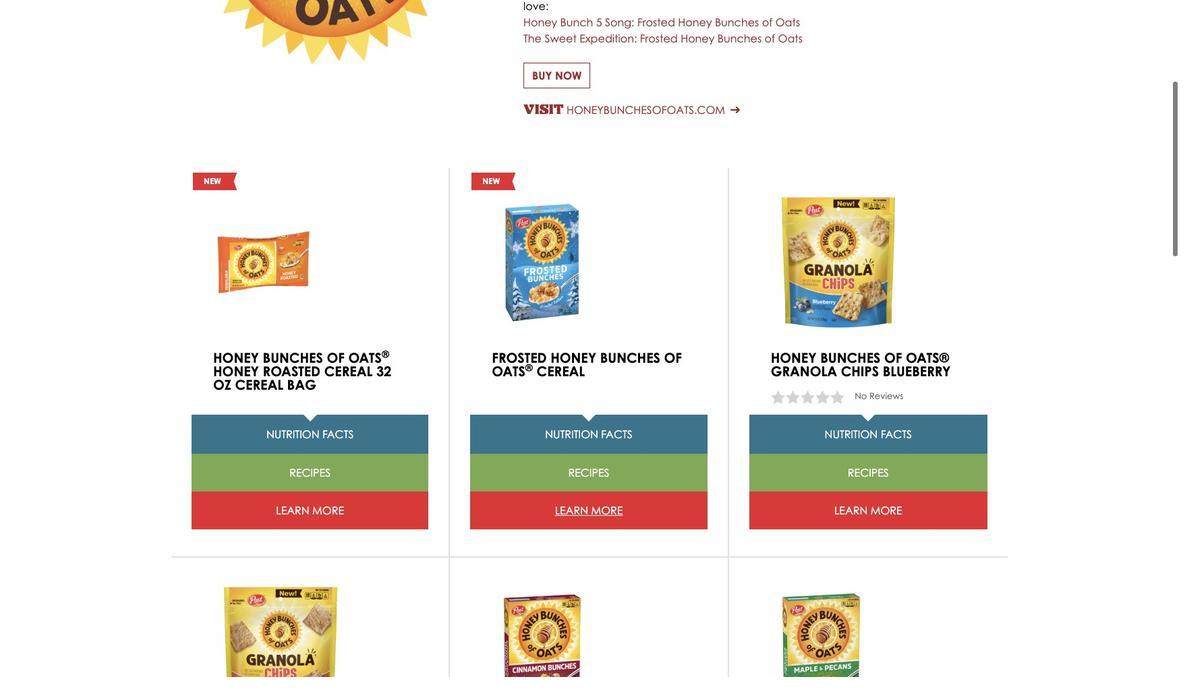 Task type: describe. For each thing, give the bounding box(es) containing it.
buy
[[532, 69, 552, 83]]

® inside honey bunches of oats ® honey roasted cereal 32 oz cereal bag
[[382, 348, 389, 361]]

new for honey bunches of oats
[[204, 176, 221, 186]]

cereal inside ® cereal
[[537, 363, 585, 380]]

more for honey roasted cereal 32 oz cereal bag
[[312, 504, 344, 517]]

3 more from the left
[[871, 504, 902, 517]]

honey bunches of oats honey roasted 32 oz bag of cereal image
[[213, 195, 314, 330]]

learn more for cereal
[[555, 504, 623, 517]]

learn more link for cereal
[[470, 492, 707, 529]]

of inside frosted honey bunches of oats
[[664, 350, 682, 367]]

bunches inside honey bunches of oats® granola chips blueberry
[[821, 350, 881, 367]]

recipes for bunches
[[290, 466, 331, 480]]

32
[[376, 363, 392, 380]]

honey inside frosted honey bunches of oats
[[551, 350, 596, 367]]

learn more for honey roasted cereal 32 oz cereal bag
[[276, 504, 344, 517]]

chips
[[841, 363, 879, 380]]

3 learn more link from the left
[[749, 492, 988, 529]]

honey bunch 5 song: frosted honey bunches of oats the sweet expedition: frosted honey bunches of oats
[[524, 16, 803, 45]]

honey bunches of oats logo image
[[152, 0, 507, 64]]

nutrition facts for cereal
[[545, 428, 633, 441]]

now
[[555, 69, 582, 83]]

roasted
[[263, 363, 321, 380]]

learn for cereal
[[555, 504, 588, 517]]

nutrition for bunches
[[266, 428, 319, 441]]

bag
[[287, 377, 316, 394]]

of inside honey bunches of oats ® honey roasted cereal 32 oz cereal bag
[[327, 350, 345, 367]]

5
[[596, 16, 602, 29]]

bunch
[[560, 16, 593, 29]]

song:
[[605, 16, 635, 29]]

frosted honey bunches of oats cereal image
[[492, 195, 593, 330]]

3 recipes link from the left
[[749, 454, 988, 492]]

frosted honey bunches of oats
[[492, 350, 682, 380]]

blueberry
[[883, 363, 951, 380]]

3 facts from the left
[[881, 428, 912, 441]]

expedition:
[[580, 32, 637, 45]]

no
[[855, 391, 867, 401]]

the sweet expedition: frosted honey bunches of oats link
[[524, 32, 803, 45]]

® inside ® cereal
[[525, 362, 533, 374]]

0 vertical spatial frosted
[[637, 16, 675, 29]]

honey inside honey bunches of oats® granola chips blueberry
[[771, 350, 817, 367]]

learn more link for honey roasted cereal 32 oz cereal bag
[[192, 492, 429, 529]]

oats inside honey bunches of oats ® honey roasted cereal 32 oz cereal bag
[[348, 350, 382, 367]]

visit honeybunchesofoats.com
[[524, 102, 725, 117]]

nutrition facts button for cereal
[[470, 415, 707, 454]]

bunches inside honey bunches of oats ® honey roasted cereal 32 oz cereal bag
[[263, 350, 323, 367]]

sweet
[[545, 32, 577, 45]]

rated 0.0 out of 5 stars image
[[771, 389, 845, 404]]

reviews
[[870, 391, 904, 401]]



Task type: vqa. For each thing, say whether or not it's contained in the screenshot.
Bunches inside Frosted Honey Bunches of Oats
yes



Task type: locate. For each thing, give the bounding box(es) containing it.
2 learn more from the left
[[555, 504, 623, 517]]

granola
[[771, 363, 837, 380]]

facts
[[322, 428, 354, 441], [601, 428, 633, 441], [881, 428, 912, 441]]

no reviews
[[855, 391, 904, 401]]

more for cereal
[[591, 504, 623, 517]]

0 horizontal spatial recipes link
[[192, 454, 429, 492]]

1 horizontal spatial learn more
[[555, 504, 623, 517]]

honey bunches of oats cinnamon bunches cereal image
[[492, 585, 593, 677]]

recipes link for bunches
[[192, 454, 429, 492]]

learn more
[[276, 504, 344, 517], [555, 504, 623, 517], [835, 504, 902, 517]]

nutrition facts
[[266, 428, 354, 441], [545, 428, 633, 441], [825, 428, 912, 441]]

1 horizontal spatial facts
[[601, 428, 633, 441]]

visit
[[524, 102, 564, 117]]

of inside honey bunches of oats® granola chips blueberry
[[885, 350, 902, 367]]

bunches inside frosted honey bunches of oats
[[600, 350, 660, 367]]

recipes
[[290, 466, 331, 480], [568, 466, 610, 480], [848, 466, 889, 480]]

new for frosted honey bunches of oats
[[483, 176, 500, 186]]

1 horizontal spatial more
[[591, 504, 623, 517]]

3 nutrition from the left
[[825, 428, 878, 441]]

2 horizontal spatial learn more link
[[749, 492, 988, 529]]

facts for cereal
[[601, 428, 633, 441]]

of
[[762, 16, 773, 29], [765, 32, 775, 45], [327, 350, 345, 367], [664, 350, 682, 367], [885, 350, 902, 367]]

® cereal
[[525, 362, 585, 380]]

2 horizontal spatial learn
[[835, 504, 868, 517]]

1 recipes from the left
[[290, 466, 331, 480]]

1 nutrition from the left
[[266, 428, 319, 441]]

1 nutrition facts from the left
[[266, 428, 354, 441]]

1 vertical spatial ®
[[525, 362, 533, 374]]

1 horizontal spatial learn more link
[[470, 492, 707, 529]]

the
[[524, 32, 542, 45]]

2 horizontal spatial recipes
[[848, 466, 889, 480]]

1 horizontal spatial cereal
[[324, 363, 373, 380]]

long arrow right image
[[731, 106, 740, 116]]

honey bunch 5 song: frosted honey bunches of oats link
[[524, 16, 800, 29]]

buy now
[[532, 69, 582, 83]]

nutrition down ® cereal
[[545, 428, 598, 441]]

1 facts from the left
[[322, 428, 354, 441]]

2 recipes link from the left
[[470, 454, 707, 492]]

1 horizontal spatial recipes
[[568, 466, 610, 480]]

1 new from the left
[[204, 176, 221, 186]]

2 learn more link from the left
[[470, 492, 707, 529]]

2 horizontal spatial facts
[[881, 428, 912, 441]]

2 horizontal spatial recipes link
[[749, 454, 988, 492]]

1 horizontal spatial nutrition
[[545, 428, 598, 441]]

no reviews button
[[771, 389, 909, 404]]

frosted inside frosted honey bunches of oats
[[492, 350, 547, 367]]

honey bunches of oats blueberry granola chips image
[[771, 195, 906, 330]]

0 horizontal spatial recipes
[[290, 466, 331, 480]]

recipes for cereal
[[568, 466, 610, 480]]

honey bunches of oats maple & pecans cereal image
[[771, 585, 872, 677]]

0 horizontal spatial learn more
[[276, 504, 344, 517]]

learn
[[276, 504, 309, 517], [555, 504, 588, 517], [835, 504, 868, 517]]

1 learn more link from the left
[[192, 492, 429, 529]]

nutrition down bag
[[266, 428, 319, 441]]

0 horizontal spatial facts
[[322, 428, 354, 441]]

0 vertical spatial ®
[[382, 348, 389, 361]]

1 nutrition facts button from the left
[[192, 415, 429, 454]]

honey bunches of oats ® honey roasted cereal 32 oz cereal bag
[[213, 348, 392, 394]]

0 horizontal spatial nutrition facts button
[[192, 415, 429, 454]]

2 horizontal spatial nutrition facts button
[[749, 415, 988, 454]]

nutrition down no
[[825, 428, 878, 441]]

0 horizontal spatial nutrition facts
[[266, 428, 354, 441]]

oats
[[776, 16, 800, 29], [778, 32, 803, 45], [348, 350, 382, 367], [492, 363, 525, 380]]

recipes link
[[192, 454, 429, 492], [470, 454, 707, 492], [749, 454, 988, 492]]

0 horizontal spatial new
[[204, 176, 221, 186]]

honey
[[524, 16, 557, 29], [678, 16, 712, 29], [681, 32, 715, 45], [213, 350, 259, 367], [551, 350, 596, 367], [771, 350, 817, 367], [213, 363, 259, 380]]

1 recipes link from the left
[[192, 454, 429, 492]]

1 vertical spatial frosted
[[640, 32, 678, 45]]

2 facts from the left
[[601, 428, 633, 441]]

2 nutrition from the left
[[545, 428, 598, 441]]

oz
[[213, 377, 231, 394]]

2 horizontal spatial nutrition
[[825, 428, 878, 441]]

honeybunchesofoats.com
[[567, 103, 725, 117]]

2 horizontal spatial more
[[871, 504, 902, 517]]

3 nutrition facts button from the left
[[749, 415, 988, 454]]

frosted
[[637, 16, 675, 29], [640, 32, 678, 45], [492, 350, 547, 367]]

3 recipes from the left
[[848, 466, 889, 480]]

oats®
[[906, 350, 949, 367]]

1 learn from the left
[[276, 504, 309, 517]]

1 learn more from the left
[[276, 504, 344, 517]]

1 horizontal spatial learn
[[555, 504, 588, 517]]

0 horizontal spatial nutrition
[[266, 428, 319, 441]]

nutrition facts button
[[192, 415, 429, 454], [470, 415, 707, 454], [749, 415, 988, 454]]

2 recipes from the left
[[568, 466, 610, 480]]

nutrition for cereal
[[545, 428, 598, 441]]

oats inside frosted honey bunches of oats
[[492, 363, 525, 380]]

2 new from the left
[[483, 176, 500, 186]]

1 horizontal spatial nutrition facts button
[[470, 415, 707, 454]]

2 nutrition facts button from the left
[[470, 415, 707, 454]]

honey bunches of oats honey roasted granola chips image
[[213, 585, 348, 677]]

1 horizontal spatial nutrition facts
[[545, 428, 633, 441]]

cereal
[[324, 363, 373, 380], [537, 363, 585, 380], [235, 377, 283, 394]]

0 horizontal spatial learn
[[276, 504, 309, 517]]

more
[[312, 504, 344, 517], [591, 504, 623, 517], [871, 504, 902, 517]]

0 horizontal spatial ®
[[382, 348, 389, 361]]

0 horizontal spatial cereal
[[235, 377, 283, 394]]

nutrition
[[266, 428, 319, 441], [545, 428, 598, 441], [825, 428, 878, 441]]

2 vertical spatial frosted
[[492, 350, 547, 367]]

learn for honey roasted cereal 32 oz cereal bag
[[276, 504, 309, 517]]

3 nutrition facts from the left
[[825, 428, 912, 441]]

recipes link for cereal
[[470, 454, 707, 492]]

1 more from the left
[[312, 504, 344, 517]]

buy now button
[[524, 63, 591, 89]]

®
[[382, 348, 389, 361], [525, 362, 533, 374]]

honey bunches of oats® granola chips blueberry
[[771, 350, 951, 380]]

2 more from the left
[[591, 504, 623, 517]]

2 horizontal spatial cereal
[[537, 363, 585, 380]]

0 horizontal spatial more
[[312, 504, 344, 517]]

1 horizontal spatial new
[[483, 176, 500, 186]]

learn more link
[[192, 492, 429, 529], [470, 492, 707, 529], [749, 492, 988, 529]]

3 learn more from the left
[[835, 504, 902, 517]]

2 learn from the left
[[555, 504, 588, 517]]

nutrition facts button for bunches
[[192, 415, 429, 454]]

nutrition facts for bunches
[[266, 428, 354, 441]]

0 horizontal spatial learn more link
[[192, 492, 429, 529]]

new
[[204, 176, 221, 186], [483, 176, 500, 186]]

2 horizontal spatial learn more
[[835, 504, 902, 517]]

3 learn from the left
[[835, 504, 868, 517]]

facts for honey roasted cereal 32 oz cereal bag
[[322, 428, 354, 441]]

1 horizontal spatial recipes link
[[470, 454, 707, 492]]

bunches
[[715, 16, 759, 29], [718, 32, 762, 45], [263, 350, 323, 367], [600, 350, 660, 367], [821, 350, 881, 367]]

2 horizontal spatial nutrition facts
[[825, 428, 912, 441]]

1 horizontal spatial ®
[[525, 362, 533, 374]]

2 nutrition facts from the left
[[545, 428, 633, 441]]



